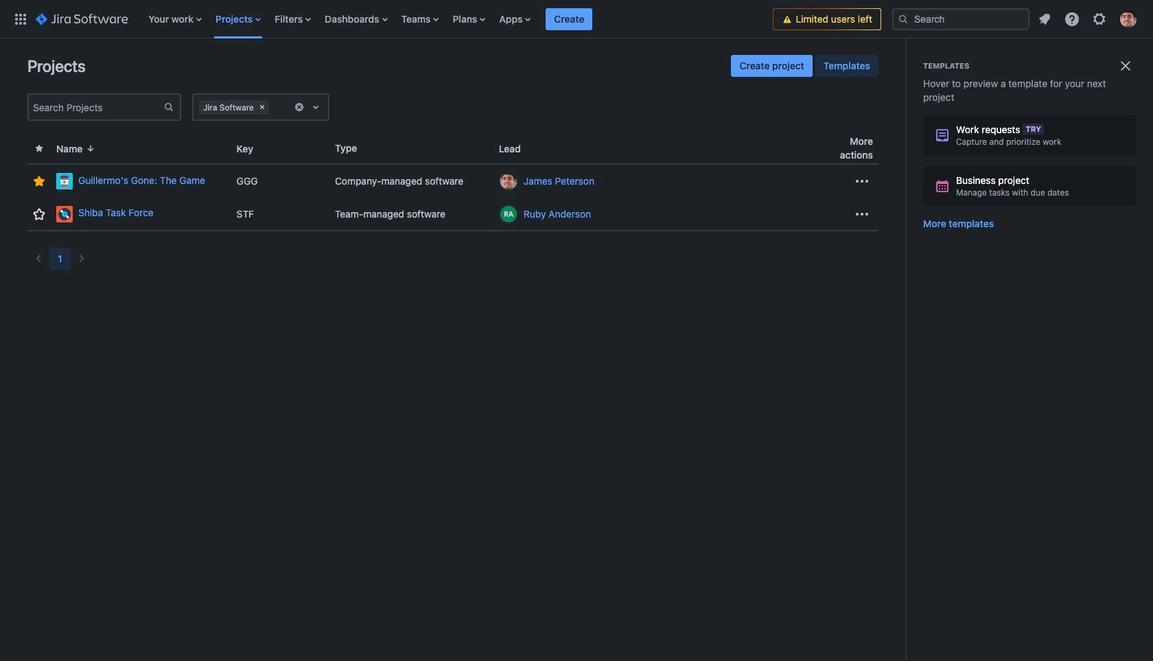 Task type: locate. For each thing, give the bounding box(es) containing it.
previous image
[[30, 251, 47, 267]]

1 horizontal spatial list
[[1033, 7, 1145, 31]]

list
[[142, 0, 773, 38], [1033, 7, 1145, 31]]

clear image
[[294, 102, 305, 113]]

jira software image
[[36, 11, 128, 27], [36, 11, 128, 27]]

list item
[[546, 0, 593, 38]]

more image
[[854, 173, 871, 190], [854, 206, 871, 222]]

settings image
[[1092, 11, 1108, 27]]

0 vertical spatial more image
[[854, 173, 871, 190]]

search image
[[898, 13, 909, 24]]

1 vertical spatial more image
[[854, 206, 871, 222]]

primary element
[[8, 0, 773, 38]]

group
[[732, 55, 879, 77]]

open image
[[308, 99, 324, 115]]

clear image
[[257, 102, 268, 113]]

None search field
[[893, 8, 1030, 30]]

banner
[[0, 0, 1153, 38]]



Task type: vqa. For each thing, say whether or not it's contained in the screenshot.
3rd THE ATTACHED
no



Task type: describe. For each thing, give the bounding box(es) containing it.
close image
[[1118, 58, 1134, 74]]

your profile and settings image
[[1121, 11, 1137, 27]]

next image
[[73, 251, 90, 267]]

Search field
[[893, 8, 1030, 30]]

0 horizontal spatial list
[[142, 0, 773, 38]]

help image
[[1064, 11, 1081, 27]]

Search Projects text field
[[29, 97, 163, 117]]

2 more image from the top
[[854, 206, 871, 222]]

star shiba task force image
[[31, 206, 47, 222]]

Choose Jira products text field
[[272, 100, 274, 114]]

notifications image
[[1037, 11, 1053, 27]]

1 more image from the top
[[854, 173, 871, 190]]

star guillermo's gone: the game image
[[31, 173, 47, 190]]

appswitcher icon image
[[12, 11, 29, 27]]



